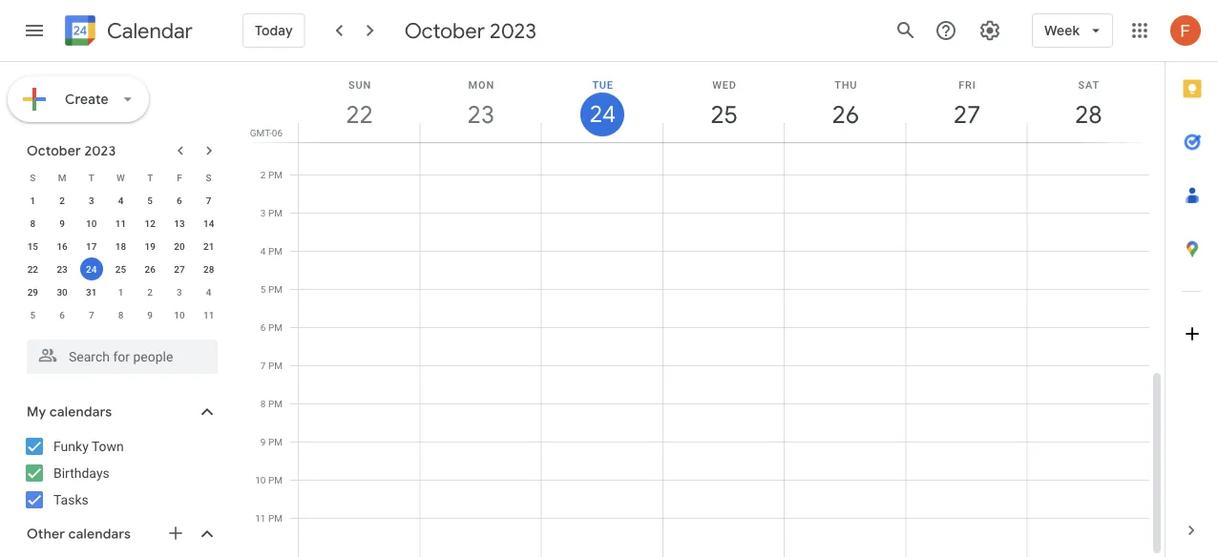 Task type: vqa. For each thing, say whether or not it's contained in the screenshot.
bottommost Settings
no



Task type: locate. For each thing, give the bounding box(es) containing it.
2023
[[490, 17, 537, 44], [84, 142, 116, 159]]

s
[[30, 172, 36, 183], [206, 172, 212, 183]]

t
[[89, 172, 94, 183], [147, 172, 153, 183]]

0 vertical spatial 11
[[115, 218, 126, 229]]

9 up 16 "element"
[[59, 218, 65, 229]]

8 down 7 pm
[[261, 398, 266, 410]]

7 inside november 7 element
[[89, 309, 94, 321]]

24 cell
[[77, 258, 106, 281]]

24 inside column header
[[588, 99, 615, 129]]

1 vertical spatial 5
[[261, 284, 266, 295]]

2 vertical spatial 2
[[147, 286, 153, 298]]

2 down m on the left top of the page
[[59, 195, 65, 206]]

10 down november 3 element on the bottom left
[[174, 309, 185, 321]]

7 pm from the top
[[268, 398, 283, 410]]

20
[[174, 241, 185, 252]]

10
[[86, 218, 97, 229], [174, 309, 185, 321], [255, 475, 266, 486]]

11 down november 4 element
[[203, 309, 214, 321]]

2 for november 2 element
[[147, 286, 153, 298]]

0 horizontal spatial s
[[30, 172, 36, 183]]

24
[[588, 99, 615, 129], [86, 264, 97, 275]]

19
[[145, 241, 156, 252]]

23 inside 23 element
[[57, 264, 68, 275]]

2 horizontal spatial 2
[[261, 169, 266, 180]]

None search field
[[0, 332, 237, 374]]

23 up 30
[[57, 264, 68, 275]]

0 horizontal spatial october
[[27, 142, 81, 159]]

0 vertical spatial 23
[[466, 99, 494, 130]]

23
[[466, 99, 494, 130], [57, 264, 68, 275]]

8 up 15 element
[[30, 218, 36, 229]]

0 vertical spatial calendars
[[50, 404, 112, 421]]

6 pm from the top
[[268, 360, 283, 371]]

1 vertical spatial 7
[[89, 309, 94, 321]]

22
[[345, 99, 372, 130], [27, 264, 38, 275]]

11 for 11 pm
[[255, 513, 266, 524]]

0 horizontal spatial t
[[89, 172, 94, 183]]

1 vertical spatial 2
[[59, 195, 65, 206]]

27
[[953, 99, 980, 130], [174, 264, 185, 275]]

0 vertical spatial 28
[[1074, 99, 1101, 130]]

pm up 6 pm
[[268, 284, 283, 295]]

november 6 element
[[51, 304, 74, 327]]

0 vertical spatial 6
[[177, 195, 182, 206]]

4 inside november 4 element
[[206, 286, 212, 298]]

1 vertical spatial october 2023
[[27, 142, 116, 159]]

s left m on the left top of the page
[[30, 172, 36, 183]]

3
[[89, 195, 94, 206], [261, 207, 266, 219], [177, 286, 182, 298]]

1 horizontal spatial 23
[[466, 99, 494, 130]]

1 horizontal spatial 26
[[831, 99, 858, 130]]

7 down the 31 element
[[89, 309, 94, 321]]

pm down "9 pm"
[[268, 475, 283, 486]]

4 row from the top
[[18, 235, 223, 258]]

0 vertical spatial 4
[[118, 195, 124, 206]]

10 up 11 pm on the left
[[255, 475, 266, 486]]

6 down f in the top left of the page
[[177, 195, 182, 206]]

birthdays
[[53, 466, 110, 481]]

28 down sat at the top
[[1074, 99, 1101, 130]]

1 vertical spatial 4
[[261, 245, 266, 257]]

calendars inside my calendars dropdown button
[[50, 404, 112, 421]]

t left the w
[[89, 172, 94, 183]]

5
[[147, 195, 153, 206], [261, 284, 266, 295], [30, 309, 36, 321]]

pm for 3 pm
[[268, 207, 283, 219]]

1 row from the top
[[18, 166, 223, 189]]

row containing 15
[[18, 235, 223, 258]]

pm down 7 pm
[[268, 398, 283, 410]]

mon
[[469, 79, 495, 91]]

26 down thu
[[831, 99, 858, 130]]

1 vertical spatial 27
[[174, 264, 185, 275]]

3 pm from the top
[[268, 245, 283, 257]]

2 vertical spatial 11
[[255, 513, 266, 524]]

pm up the 3 pm
[[268, 169, 283, 180]]

6 down 30 element
[[59, 309, 65, 321]]

10 up 17
[[86, 218, 97, 229]]

1 vertical spatial october
[[27, 142, 81, 159]]

22 column header
[[298, 62, 420, 142]]

0 vertical spatial 22
[[345, 99, 372, 130]]

1 vertical spatial 9
[[147, 309, 153, 321]]

pm up 7 pm
[[268, 322, 283, 333]]

06
[[272, 127, 283, 138]]

10 for 10 "element"
[[86, 218, 97, 229]]

1 horizontal spatial 5
[[147, 195, 153, 206]]

27 down the 20
[[174, 264, 185, 275]]

w
[[117, 172, 125, 183]]

10 pm from the top
[[268, 513, 283, 524]]

1 horizontal spatial 6
[[177, 195, 182, 206]]

1 vertical spatial 2023
[[84, 142, 116, 159]]

gmt-
[[250, 127, 272, 138]]

1 vertical spatial 24
[[86, 264, 97, 275]]

25 down the "wed"
[[709, 99, 737, 130]]

9 for 9 pm
[[261, 436, 266, 448]]

25 link
[[702, 93, 746, 137]]

1 vertical spatial 10
[[174, 309, 185, 321]]

1 vertical spatial 3
[[261, 207, 266, 219]]

0 horizontal spatial 27
[[174, 264, 185, 275]]

2 vertical spatial 8
[[261, 398, 266, 410]]

0 horizontal spatial 24
[[86, 264, 97, 275]]

3 up november 10 element
[[177, 286, 182, 298]]

row
[[18, 166, 223, 189], [18, 189, 223, 212], [18, 212, 223, 235], [18, 235, 223, 258], [18, 258, 223, 281], [18, 281, 223, 304], [18, 304, 223, 327]]

0 horizontal spatial october 2023
[[27, 142, 116, 159]]

calendars for my calendars
[[50, 404, 112, 421]]

11
[[115, 218, 126, 229], [203, 309, 214, 321], [255, 513, 266, 524]]

23 element
[[51, 258, 74, 281]]

5 row from the top
[[18, 258, 223, 281]]

2
[[261, 169, 266, 180], [59, 195, 65, 206], [147, 286, 153, 298]]

22 link
[[338, 93, 382, 137]]

2 horizontal spatial 9
[[261, 436, 266, 448]]

24 down tue
[[588, 99, 615, 129]]

today
[[255, 22, 293, 39]]

11 for november 11 element
[[203, 309, 214, 321]]

0 vertical spatial 5
[[147, 195, 153, 206]]

0 horizontal spatial 10
[[86, 218, 97, 229]]

8 down november 1 "element"
[[118, 309, 124, 321]]

26
[[831, 99, 858, 130], [145, 264, 156, 275]]

1 up 15 element
[[30, 195, 36, 206]]

1 vertical spatial 23
[[57, 264, 68, 275]]

17 element
[[80, 235, 103, 258]]

0 vertical spatial 8
[[30, 218, 36, 229]]

1 horizontal spatial 27
[[953, 99, 980, 130]]

november 9 element
[[139, 304, 162, 327]]

1 up the november 8 element
[[118, 286, 124, 298]]

19 element
[[139, 235, 162, 258]]

1 vertical spatial 25
[[115, 264, 126, 275]]

28 down 21
[[203, 264, 214, 275]]

20 element
[[168, 235, 191, 258]]

my calendars list
[[4, 432, 237, 516]]

thu
[[835, 79, 858, 91]]

3 for 3 pm
[[261, 207, 266, 219]]

november 3 element
[[168, 281, 191, 304]]

0 vertical spatial 25
[[709, 99, 737, 130]]

4 pm from the top
[[268, 284, 283, 295]]

0 horizontal spatial 3
[[89, 195, 94, 206]]

pm up 4 pm
[[268, 207, 283, 219]]

1 horizontal spatial s
[[206, 172, 212, 183]]

22 element
[[21, 258, 44, 281]]

2 horizontal spatial 10
[[255, 475, 266, 486]]

3 up 4 pm
[[261, 207, 266, 219]]

0 horizontal spatial 2023
[[84, 142, 116, 159]]

2 horizontal spatial 8
[[261, 398, 266, 410]]

1 horizontal spatial 25
[[709, 99, 737, 130]]

9 down november 2 element
[[147, 309, 153, 321]]

1
[[30, 195, 36, 206], [118, 286, 124, 298]]

1 horizontal spatial 2023
[[490, 17, 537, 44]]

1 horizontal spatial 1
[[118, 286, 124, 298]]

0 vertical spatial 9
[[59, 218, 65, 229]]

november 5 element
[[21, 304, 44, 327]]

1 horizontal spatial 8
[[118, 309, 124, 321]]

2 vertical spatial 7
[[261, 360, 266, 371]]

6 for november 6 element
[[59, 309, 65, 321]]

sun
[[349, 79, 372, 91]]

pm down 10 pm
[[268, 513, 283, 524]]

1 vertical spatial 6
[[59, 309, 65, 321]]

30 element
[[51, 281, 74, 304]]

wed
[[713, 79, 737, 91]]

row group containing 1
[[18, 189, 223, 327]]

0 horizontal spatial 28
[[203, 264, 214, 275]]

october 2023 up m on the left top of the page
[[27, 142, 116, 159]]

1 vertical spatial 26
[[145, 264, 156, 275]]

4 up 5 pm
[[261, 245, 266, 257]]

28 inside column header
[[1074, 99, 1101, 130]]

2 pm from the top
[[268, 207, 283, 219]]

november 11 element
[[197, 304, 220, 327]]

7 down 6 pm
[[261, 360, 266, 371]]

1 vertical spatial 22
[[27, 264, 38, 275]]

29 element
[[21, 281, 44, 304]]

29
[[27, 286, 38, 298]]

t left f in the top left of the page
[[147, 172, 153, 183]]

22 down sun
[[345, 99, 372, 130]]

calendars
[[50, 404, 112, 421], [68, 526, 131, 543]]

m
[[58, 172, 66, 183]]

0 horizontal spatial 2
[[59, 195, 65, 206]]

11 for 11 element
[[115, 218, 126, 229]]

calendars up funky town
[[50, 404, 112, 421]]

15 element
[[21, 235, 44, 258]]

1 horizontal spatial 7
[[206, 195, 212, 206]]

31 element
[[80, 281, 103, 304]]

5 up 12 element
[[147, 195, 153, 206]]

5 pm
[[261, 284, 283, 295]]

2 horizontal spatial 6
[[261, 322, 266, 333]]

pm up 8 pm
[[268, 360, 283, 371]]

town
[[92, 439, 124, 455]]

row group
[[18, 189, 223, 327]]

1 vertical spatial calendars
[[68, 526, 131, 543]]

9 for november 9 element
[[147, 309, 153, 321]]

grid
[[244, 62, 1165, 558]]

1 horizontal spatial t
[[147, 172, 153, 183]]

calendars for other calendars
[[68, 526, 131, 543]]

grid containing 22
[[244, 62, 1165, 558]]

october 2023 up mon
[[405, 17, 537, 44]]

7 row from the top
[[18, 304, 223, 327]]

17
[[86, 241, 97, 252]]

9
[[59, 218, 65, 229], [147, 309, 153, 321], [261, 436, 266, 448]]

1 vertical spatial 8
[[118, 309, 124, 321]]

fri
[[959, 79, 977, 91]]

calendars down tasks
[[68, 526, 131, 543]]

6 down 5 pm
[[261, 322, 266, 333]]

october up mon
[[405, 17, 485, 44]]

2 horizontal spatial 4
[[261, 245, 266, 257]]

5 down 29 element
[[30, 309, 36, 321]]

2 pm
[[261, 169, 283, 180]]

23 column header
[[420, 62, 542, 142]]

0 vertical spatial 24
[[588, 99, 615, 129]]

5 for 5 pm
[[261, 284, 266, 295]]

7 up 14 element on the top
[[206, 195, 212, 206]]

pm up 5 pm
[[268, 245, 283, 257]]

16
[[57, 241, 68, 252]]

sat 28
[[1074, 79, 1101, 130]]

13 element
[[168, 212, 191, 235]]

tab list
[[1166, 62, 1219, 504]]

2 up november 9 element
[[147, 286, 153, 298]]

2 vertical spatial 4
[[206, 286, 212, 298]]

6 row from the top
[[18, 281, 223, 304]]

2023 down create
[[84, 142, 116, 159]]

0 vertical spatial october
[[405, 17, 485, 44]]

november 10 element
[[168, 304, 191, 327]]

3 up 10 "element"
[[89, 195, 94, 206]]

25 inside wed 25
[[709, 99, 737, 130]]

1 horizontal spatial 10
[[174, 309, 185, 321]]

26 inside column header
[[831, 99, 858, 130]]

8 inside the november 8 element
[[118, 309, 124, 321]]

11 up 18
[[115, 218, 126, 229]]

24 link
[[581, 93, 625, 137]]

24 down 17
[[86, 264, 97, 275]]

10 for 10 pm
[[255, 475, 266, 486]]

2 horizontal spatial 3
[[261, 207, 266, 219]]

4 up november 11 element
[[206, 286, 212, 298]]

2023 up mon
[[490, 17, 537, 44]]

calendar element
[[61, 11, 193, 53]]

fri 27
[[953, 79, 980, 130]]

9 up 10 pm
[[261, 436, 266, 448]]

2 row from the top
[[18, 189, 223, 212]]

october up m on the left top of the page
[[27, 142, 81, 159]]

2 vertical spatial 9
[[261, 436, 266, 448]]

1 horizontal spatial 11
[[203, 309, 214, 321]]

1 vertical spatial 28
[[203, 264, 214, 275]]

pm for 7 pm
[[268, 360, 283, 371]]

october
[[405, 17, 485, 44], [27, 142, 81, 159]]

0 horizontal spatial 25
[[115, 264, 126, 275]]

27 down fri
[[953, 99, 980, 130]]

pm down 8 pm
[[268, 436, 283, 448]]

27 inside column header
[[953, 99, 980, 130]]

28
[[1074, 99, 1101, 130], [203, 264, 214, 275]]

1 horizontal spatial october 2023
[[405, 17, 537, 44]]

pm
[[268, 169, 283, 180], [268, 207, 283, 219], [268, 245, 283, 257], [268, 284, 283, 295], [268, 322, 283, 333], [268, 360, 283, 371], [268, 398, 283, 410], [268, 436, 283, 448], [268, 475, 283, 486], [268, 513, 283, 524]]

11 inside grid
[[255, 513, 266, 524]]

25
[[709, 99, 737, 130], [115, 264, 126, 275]]

3 pm
[[261, 207, 283, 219]]

4 up 11 element
[[118, 195, 124, 206]]

1 horizontal spatial 28
[[1074, 99, 1101, 130]]

5 inside grid
[[261, 284, 266, 295]]

0 vertical spatial 2023
[[490, 17, 537, 44]]

27 inside row
[[174, 264, 185, 275]]

0 horizontal spatial 26
[[145, 264, 156, 275]]

4 pm
[[261, 245, 283, 257]]

november 1 element
[[109, 281, 132, 304]]

0 horizontal spatial 22
[[27, 264, 38, 275]]

23 down mon
[[466, 99, 494, 130]]

9 pm from the top
[[268, 475, 283, 486]]

0 horizontal spatial 9
[[59, 218, 65, 229]]

1 horizontal spatial 3
[[177, 286, 182, 298]]

tue 24
[[588, 79, 615, 129]]

7
[[206, 195, 212, 206], [89, 309, 94, 321], [261, 360, 266, 371]]

15
[[27, 241, 38, 252]]

calendars inside other calendars dropdown button
[[68, 526, 131, 543]]

6
[[177, 195, 182, 206], [59, 309, 65, 321], [261, 322, 266, 333]]

0 horizontal spatial 11
[[115, 218, 126, 229]]

2 vertical spatial 10
[[255, 475, 266, 486]]

s right f in the top left of the page
[[206, 172, 212, 183]]

0 vertical spatial 10
[[86, 218, 97, 229]]

today button
[[243, 8, 305, 53]]

0 horizontal spatial 6
[[59, 309, 65, 321]]

25 down 18
[[115, 264, 126, 275]]

my calendars
[[27, 404, 112, 421]]

2 vertical spatial 5
[[30, 309, 36, 321]]

4
[[118, 195, 124, 206], [261, 245, 266, 257], [206, 286, 212, 298]]

october 2023
[[405, 17, 537, 44], [27, 142, 116, 159]]

3 row from the top
[[18, 212, 223, 235]]

week button
[[1032, 8, 1113, 53]]

10 inside 10 "element"
[[86, 218, 97, 229]]

0 horizontal spatial 23
[[57, 264, 68, 275]]

0 vertical spatial 7
[[206, 195, 212, 206]]

2 horizontal spatial 5
[[261, 284, 266, 295]]

22 up "29"
[[27, 264, 38, 275]]

1 pm from the top
[[268, 169, 283, 180]]

5 pm from the top
[[268, 322, 283, 333]]

8
[[30, 218, 36, 229], [118, 309, 124, 321], [261, 398, 266, 410]]

11 down 10 pm
[[255, 513, 266, 524]]

2 vertical spatial 6
[[261, 322, 266, 333]]

10 inside november 10 element
[[174, 309, 185, 321]]

1 vertical spatial 1
[[118, 286, 124, 298]]

26 down 19
[[145, 264, 156, 275]]

1 s from the left
[[30, 172, 36, 183]]

pm for 9 pm
[[268, 436, 283, 448]]

1 horizontal spatial 4
[[206, 286, 212, 298]]

gmt-06
[[250, 127, 283, 138]]

0 horizontal spatial 1
[[30, 195, 36, 206]]

thu 26
[[831, 79, 858, 130]]

2 horizontal spatial 11
[[255, 513, 266, 524]]

2 up the 3 pm
[[261, 169, 266, 180]]

7 pm
[[261, 360, 283, 371]]

2 horizontal spatial 7
[[261, 360, 266, 371]]

18 element
[[109, 235, 132, 258]]

7 for november 7 element
[[89, 309, 94, 321]]

5 down 4 pm
[[261, 284, 266, 295]]

pm for 4 pm
[[268, 245, 283, 257]]

funky
[[53, 439, 89, 455]]

sat
[[1079, 79, 1100, 91]]

0 vertical spatial 27
[[953, 99, 980, 130]]

8 pm from the top
[[268, 436, 283, 448]]

november 2 element
[[139, 281, 162, 304]]

Search for people text field
[[38, 340, 206, 374]]



Task type: describe. For each thing, give the bounding box(es) containing it.
f
[[177, 172, 182, 183]]

0 vertical spatial october 2023
[[405, 17, 537, 44]]

21 element
[[197, 235, 220, 258]]

11 element
[[109, 212, 132, 235]]

31
[[86, 286, 97, 298]]

22 inside row
[[27, 264, 38, 275]]

row containing 8
[[18, 212, 223, 235]]

27 link
[[945, 93, 989, 137]]

10 pm
[[255, 475, 283, 486]]

main drawer image
[[23, 19, 46, 42]]

mon 23
[[466, 79, 495, 130]]

sun 22
[[345, 79, 372, 130]]

23 inside mon 23
[[466, 99, 494, 130]]

28 link
[[1067, 93, 1111, 137]]

0 vertical spatial 1
[[30, 195, 36, 206]]

22 inside column header
[[345, 99, 372, 130]]

2 for 2 pm
[[261, 169, 266, 180]]

28 element
[[197, 258, 220, 281]]

18
[[115, 241, 126, 252]]

week
[[1045, 22, 1080, 39]]

row containing s
[[18, 166, 223, 189]]

26 element
[[139, 258, 162, 281]]

27 element
[[168, 258, 191, 281]]

create button
[[8, 76, 149, 122]]

12 element
[[139, 212, 162, 235]]

1 horizontal spatial october
[[405, 17, 485, 44]]

7 for 7 pm
[[261, 360, 266, 371]]

other calendars
[[27, 526, 131, 543]]

0 horizontal spatial 8
[[30, 218, 36, 229]]

2 t from the left
[[147, 172, 153, 183]]

tue
[[592, 79, 614, 91]]

14 element
[[197, 212, 220, 235]]

november 7 element
[[80, 304, 103, 327]]

14
[[203, 218, 214, 229]]

13
[[174, 218, 185, 229]]

10 for november 10 element
[[174, 309, 185, 321]]

6 pm
[[261, 322, 283, 333]]

wed 25
[[709, 79, 737, 130]]

tasks
[[53, 492, 89, 508]]

pm for 11 pm
[[268, 513, 283, 524]]

0 vertical spatial 3
[[89, 195, 94, 206]]

26 link
[[824, 93, 868, 137]]

8 pm
[[261, 398, 283, 410]]

8 for the november 8 element
[[118, 309, 124, 321]]

row containing 22
[[18, 258, 223, 281]]

26 inside row
[[145, 264, 156, 275]]

pm for 10 pm
[[268, 475, 283, 486]]

28 column header
[[1027, 62, 1150, 142]]

other
[[27, 526, 65, 543]]

add other calendars image
[[166, 524, 185, 543]]

28 inside row
[[203, 264, 214, 275]]

11 pm
[[255, 513, 283, 524]]

24 column header
[[541, 62, 664, 142]]

25 element
[[109, 258, 132, 281]]

funky town
[[53, 439, 124, 455]]

30
[[57, 286, 68, 298]]

pm for 8 pm
[[268, 398, 283, 410]]

12
[[145, 218, 156, 229]]

create
[[65, 91, 109, 108]]

pm for 5 pm
[[268, 284, 283, 295]]

other calendars button
[[4, 519, 237, 550]]

november 8 element
[[109, 304, 132, 327]]

row containing 29
[[18, 281, 223, 304]]

2 s from the left
[[206, 172, 212, 183]]

9 pm
[[261, 436, 283, 448]]

row containing 5
[[18, 304, 223, 327]]

pm for 6 pm
[[268, 322, 283, 333]]

1 t from the left
[[89, 172, 94, 183]]

23 link
[[459, 93, 503, 137]]

pm for 2 pm
[[268, 169, 283, 180]]

10 element
[[80, 212, 103, 235]]

5 for november 5 element
[[30, 309, 36, 321]]

24 inside cell
[[86, 264, 97, 275]]

25 inside 25 element
[[115, 264, 126, 275]]

4 for 4 pm
[[261, 245, 266, 257]]

16 element
[[51, 235, 74, 258]]

27 column header
[[906, 62, 1028, 142]]

october 2023 grid
[[18, 166, 223, 327]]

my calendars button
[[4, 397, 237, 428]]

21
[[203, 241, 214, 252]]

3 for november 3 element on the bottom left
[[177, 286, 182, 298]]

settings menu image
[[979, 19, 1002, 42]]

26 column header
[[784, 62, 907, 142]]

november 4 element
[[197, 281, 220, 304]]

calendar
[[107, 18, 193, 44]]

0 horizontal spatial 4
[[118, 195, 124, 206]]

6 for 6 pm
[[261, 322, 266, 333]]

my
[[27, 404, 46, 421]]

4 for november 4 element
[[206, 286, 212, 298]]

calendar heading
[[103, 18, 193, 44]]

1 inside "element"
[[118, 286, 124, 298]]

25 column header
[[663, 62, 785, 142]]

8 for 8 pm
[[261, 398, 266, 410]]

24, today element
[[80, 258, 103, 281]]

row containing 1
[[18, 189, 223, 212]]



